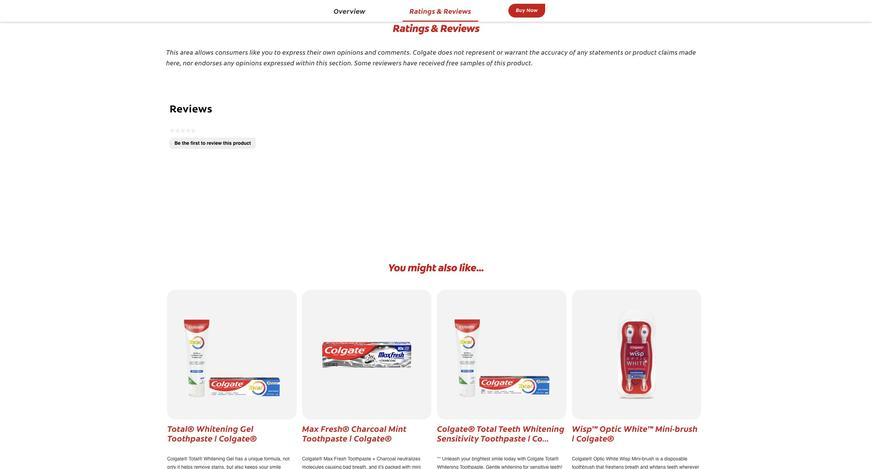 Task type: describe. For each thing, give the bounding box(es) containing it.
mini- inside wisp™ optic white™ mini-brush | colgate®
[[656, 423, 675, 434]]

ratings & reviews button
[[403, 4, 478, 22]]

** unleash your brightest smile today with colgate total® whitening toothpaste. gentle whitening for sensitive teeth
[[437, 456, 563, 469]]

you might also like…
[[388, 261, 484, 275]]

2 or from the left
[[625, 48, 632, 56]]

whitening inside colgate® total® whitening gel has a unique formula, not only it helps remove stains, but also keeps your smil
[[204, 456, 225, 462]]

max fresh® charcoal mint toothpaste | colgate® image
[[321, 309, 414, 401]]

charcoal inside max fresh® charcoal mint toothpaste | colgate®
[[352, 423, 387, 434]]

own
[[323, 48, 336, 56]]

gel inside colgate® total® whitening gel has a unique formula, not only it helps remove stains, but also keeps your smil
[[227, 456, 234, 462]]

neutralizes
[[398, 456, 421, 462]]

not inside colgate® total® whitening gel has a unique formula, not only it helps remove stains, but also keeps your smil
[[283, 456, 290, 462]]

like…
[[460, 261, 484, 275]]

total® inside colgate® total® whitening gel has a unique formula, not only it helps remove stains, but also keeps your smil
[[189, 456, 203, 462]]

+
[[373, 456, 376, 462]]

that
[[597, 465, 605, 469]]

colgate® inside wisp™ optic white™ mini-brush | colgate®
[[577, 432, 615, 444]]

now
[[527, 6, 538, 13]]

buy
[[516, 6, 526, 13]]

this
[[166, 48, 179, 56]]

brush inside colgate® optic white wisp mini-brush is a disposable toothbrush that freshens breath and whitens teeth whereve
[[643, 456, 655, 462]]

whitening
[[502, 465, 522, 469]]

product.
[[507, 58, 533, 67]]

sensitive
[[531, 465, 549, 469]]

comments.
[[378, 48, 412, 56]]

optic for wisp™
[[600, 423, 622, 434]]

whitens
[[650, 465, 666, 469]]

endorses
[[195, 58, 222, 67]]

keeps
[[245, 465, 258, 469]]

nor
[[183, 58, 193, 67]]

has
[[235, 456, 243, 462]]

represent
[[466, 48, 496, 56]]

1 vertical spatial ratings
[[393, 22, 429, 35]]

white
[[607, 456, 619, 462]]

disposable
[[665, 456, 688, 462]]

colgate inside this area allows consumers like you to express their own opinions and comments. colgate does not represent or warrant the accuracy of any statements or product claims made here, nor endorses any opinions expressed within this section. some reviewers have received free samples of this product.
[[413, 48, 437, 56]]

like
[[250, 48, 261, 56]]

breath,
[[353, 465, 368, 469]]

not inside this area allows consumers like you to express their own opinions and comments. colgate does not represent or warrant the accuracy of any statements or product claims made here, nor endorses any opinions expressed within this section. some reviewers have received free samples of this product.
[[454, 48, 465, 56]]

smile
[[492, 456, 503, 462]]

expressed
[[264, 58, 295, 67]]

remove
[[194, 465, 210, 469]]

total® whitening gel toothpaste | colgate® image
[[182, 309, 282, 401]]

with inside colgate® max fresh toothpaste + charcoal neutralizes molecules causing bad breath, and it's packed with min
[[402, 465, 411, 469]]

2 vertical spatial reviews
[[170, 105, 213, 115]]

allows
[[195, 48, 214, 56]]

1 vertical spatial opinions
[[236, 58, 262, 67]]

it
[[178, 465, 180, 469]]

might
[[408, 261, 436, 275]]

total® inside the ** unleash your brightest smile today with colgate total® whitening toothpaste. gentle whitening for sensitive teeth
[[546, 456, 559, 462]]

molecules
[[302, 465, 324, 469]]

stains,
[[212, 465, 225, 469]]

overview
[[334, 6, 366, 15]]

claims
[[659, 48, 678, 56]]

1 horizontal spatial this
[[317, 58, 328, 67]]

charcoal inside colgate® max fresh toothpaste + charcoal neutralizes molecules causing bad breath, and it's packed with min
[[377, 456, 396, 462]]

for
[[524, 465, 529, 469]]

max fresh® charcoal mint toothpaste | colgate®
[[302, 423, 407, 444]]

colgate® total® whitening gel has a unique formula, not only it helps remove stains, but also keeps your smil
[[167, 456, 290, 469]]

and for it's
[[369, 465, 377, 469]]

1 vertical spatial reviews
[[441, 22, 480, 35]]

the inside button
[[182, 140, 189, 146]]

free
[[447, 58, 459, 67]]

accuracy
[[542, 48, 568, 56]]

mini- inside colgate® optic white wisp mini-brush is a disposable toothbrush that freshens breath and whitens teeth whereve
[[632, 456, 643, 462]]

overview button
[[327, 4, 373, 19]]

product inside this area allows consumers like you to express their own opinions and comments. colgate does not represent or warrant the accuracy of any statements or product claims made here, nor endorses any opinions expressed within this section. some reviewers have received free samples of this product.
[[633, 48, 658, 56]]

toothpaste inside total® whitening gel toothpaste | colgate®
[[167, 432, 213, 444]]

fresh®
[[321, 423, 350, 434]]

be the first to review this product button
[[170, 138, 256, 149]]

you
[[388, 261, 406, 275]]

colgate® inside total® whitening gel toothpaste | colgate®
[[219, 432, 257, 444]]

does
[[438, 48, 453, 56]]

samples
[[461, 58, 485, 67]]

sensitivity
[[437, 432, 479, 444]]

review
[[207, 140, 222, 146]]

teeth
[[499, 423, 521, 434]]

warrant
[[505, 48, 528, 56]]

area
[[180, 48, 194, 56]]

a inside colgate® optic white wisp mini-brush is a disposable toothbrush that freshens breath and whitens teeth whereve
[[661, 456, 664, 462]]

colgate inside the ** unleash your brightest smile today with colgate total® whitening toothpaste. gentle whitening for sensitive teeth
[[528, 456, 544, 462]]

statements
[[590, 48, 624, 56]]

brush inside wisp™ optic white™ mini-brush | colgate®
[[675, 423, 698, 434]]

this inside button
[[223, 140, 232, 146]]

bad
[[343, 465, 351, 469]]

wisp
[[620, 456, 631, 462]]

to inside this area allows consumers like you to express their own opinions and comments. colgate does not represent or warrant the accuracy of any statements or product claims made here, nor endorses any opinions expressed within this section. some reviewers have received free samples of this product.
[[275, 48, 281, 56]]

toothpaste inside max fresh® charcoal mint toothpaste | colgate®
[[302, 432, 348, 444]]

**
[[437, 456, 441, 462]]

today
[[505, 456, 516, 462]]

| inside wisp™ optic white™ mini-brush | colgate®
[[572, 432, 575, 444]]

gel inside total® whitening gel toothpaste | colgate®
[[240, 423, 254, 434]]

toothpaste.
[[460, 465, 485, 469]]

toothbrush
[[572, 465, 595, 469]]

unleash
[[443, 456, 460, 462]]

your inside the ** unleash your brightest smile today with colgate total® whitening toothpaste. gentle whitening for sensitive teeth
[[462, 456, 471, 462]]

be
[[175, 140, 181, 146]]

ratings & reviews inside ratings & reviews button
[[410, 6, 472, 15]]



Task type: locate. For each thing, give the bounding box(es) containing it.
toothpaste up helps
[[167, 432, 213, 444]]

0 vertical spatial ratings
[[410, 6, 436, 15]]

their
[[307, 48, 322, 56]]

1 vertical spatial to
[[201, 140, 206, 146]]

0 vertical spatial of
[[570, 48, 576, 56]]

also left "like…"
[[438, 261, 458, 275]]

1 vertical spatial mini-
[[632, 456, 643, 462]]

1 horizontal spatial brush
[[675, 423, 698, 434]]

product
[[633, 48, 658, 56], [233, 140, 251, 146]]

max
[[302, 423, 319, 434], [324, 456, 333, 462]]

0 horizontal spatial mini-
[[632, 456, 643, 462]]

1 horizontal spatial of
[[570, 48, 576, 56]]

reviews
[[444, 6, 472, 15], [441, 22, 480, 35], [170, 105, 213, 115]]

received
[[419, 58, 445, 67]]

you
[[262, 48, 273, 56]]

any left statements on the top
[[578, 48, 588, 56]]

1 vertical spatial of
[[487, 58, 493, 67]]

colgate® max fresh toothpaste + charcoal neutralizes molecules causing bad breath, and it's packed with min
[[302, 456, 421, 469]]

mint
[[389, 423, 407, 434]]

here,
[[166, 58, 182, 67]]

be the first to review this product
[[175, 140, 251, 146]]

not
[[454, 48, 465, 56], [283, 456, 290, 462]]

this down warrant
[[495, 58, 506, 67]]

1 vertical spatial any
[[224, 58, 235, 67]]

max up causing
[[324, 456, 333, 462]]

toothpaste inside colgate® total teeth whitening sensitivity toothpaste | co...
[[481, 432, 526, 444]]

charcoal up it's
[[377, 456, 396, 462]]

0 vertical spatial the
[[530, 48, 540, 56]]

| inside max fresh® charcoal mint toothpaste | colgate®
[[350, 432, 352, 444]]

colgate
[[413, 48, 437, 56], [528, 456, 544, 462]]

and
[[365, 48, 377, 56], [369, 465, 377, 469], [641, 465, 649, 469]]

to right the 'you'
[[275, 48, 281, 56]]

colgate® inside colgate® optic white wisp mini-brush is a disposable toothbrush that freshens breath and whitens teeth whereve
[[572, 456, 593, 462]]

helps
[[181, 465, 193, 469]]

0 horizontal spatial any
[[224, 58, 235, 67]]

consumers
[[216, 48, 248, 56]]

total® inside total® whitening gel toothpaste | colgate®
[[167, 423, 195, 434]]

to right first
[[201, 140, 206, 146]]

1 vertical spatial also
[[235, 465, 244, 469]]

the
[[530, 48, 540, 56], [182, 140, 189, 146]]

colgate®
[[437, 423, 475, 434], [219, 432, 257, 444], [354, 432, 392, 444], [577, 432, 615, 444], [167, 456, 188, 462], [302, 456, 323, 462], [572, 456, 593, 462]]

0 vertical spatial colgate
[[413, 48, 437, 56]]

unique
[[249, 456, 263, 462]]

breath
[[626, 465, 639, 469]]

optic inside wisp™ optic white™ mini-brush | colgate®
[[600, 423, 622, 434]]

1 vertical spatial with
[[402, 465, 411, 469]]

with down neutralizes
[[402, 465, 411, 469]]

0 horizontal spatial this
[[223, 140, 232, 146]]

express
[[283, 48, 306, 56]]

toothpaste up the smile
[[481, 432, 526, 444]]

product inside be the first to review this product button
[[233, 140, 251, 146]]

0 horizontal spatial of
[[487, 58, 493, 67]]

a inside colgate® total® whitening gel has a unique formula, not only it helps remove stains, but also keeps your smil
[[245, 456, 247, 462]]

|
[[215, 432, 217, 444], [350, 432, 352, 444], [528, 432, 531, 444], [572, 432, 575, 444]]

white™
[[624, 423, 654, 434]]

colgate® left total
[[437, 423, 475, 434]]

mini- up breath
[[632, 456, 643, 462]]

section.
[[329, 58, 353, 67]]

whitening inside the ** unleash your brightest smile today with colgate total® whitening toothpaste. gentle whitening for sensitive teeth
[[437, 465, 459, 469]]

teeth
[[668, 465, 679, 469]]

colgate® total teeth whitening sensitivity toothpaste | co... image
[[452, 309, 552, 401]]

0 horizontal spatial brush
[[643, 456, 655, 462]]

0 vertical spatial with
[[518, 456, 526, 462]]

| left co...
[[528, 432, 531, 444]]

1 horizontal spatial a
[[661, 456, 664, 462]]

a right has
[[245, 456, 247, 462]]

the up product.
[[530, 48, 540, 56]]

gel
[[240, 423, 254, 434], [227, 456, 234, 462]]

| inside total® whitening gel toothpaste | colgate®
[[215, 432, 217, 444]]

toothpaste up the fresh
[[302, 432, 348, 444]]

not right formula, at the bottom left of the page
[[283, 456, 290, 462]]

★★★★★
[[170, 128, 196, 133]]

optic
[[600, 423, 622, 434], [594, 456, 605, 462]]

0 horizontal spatial not
[[283, 456, 290, 462]]

0 vertical spatial not
[[454, 48, 465, 56]]

product right review
[[233, 140, 251, 146]]

optic up that
[[594, 456, 605, 462]]

1 horizontal spatial colgate
[[528, 456, 544, 462]]

formula,
[[264, 456, 282, 462]]

wisp™ optic white™ mini-brush | colgate® image
[[599, 309, 675, 401]]

colgate® up has
[[219, 432, 257, 444]]

and right breath
[[641, 465, 649, 469]]

also inside colgate® total® whitening gel has a unique formula, not only it helps remove stains, but also keeps your smil
[[235, 465, 244, 469]]

toothpaste inside colgate® max fresh toothpaste + charcoal neutralizes molecules causing bad breath, and it's packed with min
[[348, 456, 371, 462]]

1 horizontal spatial to
[[275, 48, 281, 56]]

this right review
[[223, 140, 232, 146]]

4 | from the left
[[572, 432, 575, 444]]

brush
[[675, 423, 698, 434], [643, 456, 655, 462]]

0 horizontal spatial your
[[259, 465, 269, 469]]

optic for colgate®
[[594, 456, 605, 462]]

ratings & reviews
[[410, 6, 472, 15], [393, 22, 480, 35]]

toothpaste up breath,
[[348, 456, 371, 462]]

or left warrant
[[497, 48, 504, 56]]

0 horizontal spatial the
[[182, 140, 189, 146]]

and inside colgate® max fresh toothpaste + charcoal neutralizes molecules causing bad breath, and it's packed with min
[[369, 465, 377, 469]]

1 horizontal spatial opinions
[[337, 48, 364, 56]]

opinions down 'like'
[[236, 58, 262, 67]]

colgate® inside max fresh® charcoal mint toothpaste | colgate®
[[354, 432, 392, 444]]

1 horizontal spatial max
[[324, 456, 333, 462]]

0 vertical spatial &
[[437, 6, 442, 15]]

0 vertical spatial your
[[462, 456, 471, 462]]

0 horizontal spatial to
[[201, 140, 206, 146]]

have
[[404, 58, 418, 67]]

total®
[[167, 423, 195, 434], [189, 456, 203, 462], [546, 456, 559, 462]]

0 vertical spatial also
[[438, 261, 458, 275]]

| right the fresh®
[[350, 432, 352, 444]]

colgate up sensitive at bottom right
[[528, 456, 544, 462]]

your
[[462, 456, 471, 462], [259, 465, 269, 469]]

first
[[191, 140, 200, 146]]

packed
[[386, 465, 401, 469]]

1 | from the left
[[215, 432, 217, 444]]

0 horizontal spatial with
[[402, 465, 411, 469]]

gentle
[[486, 465, 501, 469]]

1 vertical spatial max
[[324, 456, 333, 462]]

0 horizontal spatial gel
[[227, 456, 234, 462]]

1 horizontal spatial also
[[438, 261, 458, 275]]

to inside button
[[201, 140, 206, 146]]

1 horizontal spatial with
[[518, 456, 526, 462]]

| inside colgate® total teeth whitening sensitivity toothpaste | co...
[[528, 432, 531, 444]]

of
[[570, 48, 576, 56], [487, 58, 493, 67]]

0 vertical spatial any
[[578, 48, 588, 56]]

1 horizontal spatial product
[[633, 48, 658, 56]]

total
[[477, 423, 497, 434]]

1 horizontal spatial not
[[454, 48, 465, 56]]

1 vertical spatial not
[[283, 456, 290, 462]]

1 horizontal spatial mini-
[[656, 423, 675, 434]]

0 horizontal spatial a
[[245, 456, 247, 462]]

1 vertical spatial gel
[[227, 456, 234, 462]]

0 horizontal spatial opinions
[[236, 58, 262, 67]]

made
[[680, 48, 697, 56]]

but
[[227, 465, 234, 469]]

optic right wisp™
[[600, 423, 622, 434]]

of right accuracy
[[570, 48, 576, 56]]

0 vertical spatial charcoal
[[352, 423, 387, 434]]

and for comments.
[[365, 48, 377, 56]]

colgate® up white on the bottom
[[577, 432, 615, 444]]

0 vertical spatial max
[[302, 423, 319, 434]]

0 vertical spatial product
[[633, 48, 658, 56]]

1 vertical spatial ratings & reviews
[[393, 22, 480, 35]]

your up toothpaste.
[[462, 456, 471, 462]]

a
[[245, 456, 247, 462], [661, 456, 664, 462]]

it's
[[378, 465, 384, 469]]

wisp™
[[572, 423, 598, 434]]

freshens
[[606, 465, 624, 469]]

is
[[656, 456, 660, 462]]

0 vertical spatial mini-
[[656, 423, 675, 434]]

or right statements on the top
[[625, 48, 632, 56]]

0 horizontal spatial max
[[302, 423, 319, 434]]

1 horizontal spatial or
[[625, 48, 632, 56]]

max inside colgate® max fresh toothpaste + charcoal neutralizes molecules causing bad breath, and it's packed with min
[[324, 456, 333, 462]]

buy now
[[516, 6, 538, 13]]

a right the "is"
[[661, 456, 664, 462]]

your down unique
[[259, 465, 269, 469]]

with inside the ** unleash your brightest smile today with colgate total® whitening toothpaste. gentle whitening for sensitive teeth
[[518, 456, 526, 462]]

2 a from the left
[[661, 456, 664, 462]]

&
[[437, 6, 442, 15], [431, 22, 439, 35]]

1 horizontal spatial the
[[530, 48, 540, 56]]

fresh
[[334, 456, 347, 462]]

0 horizontal spatial or
[[497, 48, 504, 56]]

0 horizontal spatial also
[[235, 465, 244, 469]]

2 | from the left
[[350, 432, 352, 444]]

reviews inside ratings & reviews button
[[444, 6, 472, 15]]

1 vertical spatial product
[[233, 140, 251, 146]]

1 vertical spatial &
[[431, 22, 439, 35]]

0 horizontal spatial colgate
[[413, 48, 437, 56]]

only
[[167, 465, 176, 469]]

0 vertical spatial to
[[275, 48, 281, 56]]

1 or from the left
[[497, 48, 504, 56]]

max left the fresh®
[[302, 423, 319, 434]]

ratings inside button
[[410, 6, 436, 15]]

optic inside colgate® optic white wisp mini-brush is a disposable toothbrush that freshens breath and whitens teeth whereve
[[594, 456, 605, 462]]

and inside colgate® optic white wisp mini-brush is a disposable toothbrush that freshens breath and whitens teeth whereve
[[641, 465, 649, 469]]

0 vertical spatial ratings & reviews
[[410, 6, 472, 15]]

the right be
[[182, 140, 189, 146]]

wisp™ optic white™ mini-brush | colgate®
[[572, 423, 698, 444]]

causing
[[325, 465, 342, 469]]

1 horizontal spatial any
[[578, 48, 588, 56]]

opinions
[[337, 48, 364, 56], [236, 58, 262, 67]]

the inside this area allows consumers like you to express their own opinions and comments. colgate does not represent or warrant the accuracy of any statements or product claims made here, nor endorses any opinions expressed within this section. some reviewers have received free samples of this product.
[[530, 48, 540, 56]]

whitening
[[197, 423, 238, 434], [523, 423, 565, 434], [204, 456, 225, 462], [437, 465, 459, 469]]

mini-
[[656, 423, 675, 434], [632, 456, 643, 462]]

with up for
[[518, 456, 526, 462]]

charcoal left mint
[[352, 423, 387, 434]]

3 | from the left
[[528, 432, 531, 444]]

of down represent
[[487, 58, 493, 67]]

colgate® up toothbrush at the bottom of page
[[572, 456, 593, 462]]

1 vertical spatial the
[[182, 140, 189, 146]]

0 vertical spatial opinions
[[337, 48, 364, 56]]

buy now button
[[509, 4, 546, 18]]

0 vertical spatial gel
[[240, 423, 254, 434]]

colgate® up +
[[354, 432, 392, 444]]

colgate® up molecules
[[302, 456, 323, 462]]

2 horizontal spatial this
[[495, 58, 506, 67]]

0 vertical spatial reviews
[[444, 6, 472, 15]]

product left the claims
[[633, 48, 658, 56]]

colgate® up it
[[167, 456, 188, 462]]

with
[[518, 456, 526, 462], [402, 465, 411, 469]]

this area allows consumers like you to express their own opinions and comments. colgate does not represent or warrant the accuracy of any statements or product claims made here, nor endorses any opinions expressed within this section. some reviewers have received free samples of this product.
[[166, 48, 697, 67]]

charcoal
[[352, 423, 387, 434], [377, 456, 396, 462]]

1 vertical spatial your
[[259, 465, 269, 469]]

reviewers
[[373, 58, 402, 67]]

your inside colgate® total® whitening gel has a unique formula, not only it helps remove stains, but also keeps your smil
[[259, 465, 269, 469]]

any down consumers
[[224, 58, 235, 67]]

1 vertical spatial colgate
[[528, 456, 544, 462]]

1 a from the left
[[245, 456, 247, 462]]

colgate up received
[[413, 48, 437, 56]]

whitening inside total® whitening gel toothpaste | colgate®
[[197, 423, 238, 434]]

0 vertical spatial brush
[[675, 423, 698, 434]]

gel up the but
[[227, 456, 234, 462]]

total® whitening gel toothpaste | colgate®
[[167, 423, 257, 444]]

& inside ratings & reviews button
[[437, 6, 442, 15]]

whitening inside colgate® total teeth whitening sensitivity toothpaste | co...
[[523, 423, 565, 434]]

max inside max fresh® charcoal mint toothpaste | colgate®
[[302, 423, 319, 434]]

1 vertical spatial brush
[[643, 456, 655, 462]]

and inside this area allows consumers like you to express their own opinions and comments. colgate does not represent or warrant the accuracy of any statements or product claims made here, nor endorses any opinions expressed within this section. some reviewers have received free samples of this product.
[[365, 48, 377, 56]]

1 horizontal spatial gel
[[240, 423, 254, 434]]

0 horizontal spatial product
[[233, 140, 251, 146]]

colgate® total teeth whitening sensitivity toothpaste | co...
[[437, 423, 565, 444]]

colgate® inside colgate® total teeth whitening sensitivity toothpaste | co...
[[437, 423, 475, 434]]

also
[[438, 261, 458, 275], [235, 465, 244, 469]]

colgate® inside colgate® max fresh toothpaste + charcoal neutralizes molecules causing bad breath, and it's packed with min
[[302, 456, 323, 462]]

1 horizontal spatial your
[[462, 456, 471, 462]]

1 vertical spatial optic
[[594, 456, 605, 462]]

this down 'own'
[[317, 58, 328, 67]]

brush up disposable
[[675, 423, 698, 434]]

gel up has
[[240, 423, 254, 434]]

brightest
[[472, 456, 491, 462]]

colgate® inside colgate® total® whitening gel has a unique formula, not only it helps remove stains, but also keeps your smil
[[167, 456, 188, 462]]

0 vertical spatial optic
[[600, 423, 622, 434]]

also down has
[[235, 465, 244, 469]]

and up some
[[365, 48, 377, 56]]

| up colgate® total® whitening gel has a unique formula, not only it helps remove stains, but also keeps your smil
[[215, 432, 217, 444]]

some
[[355, 58, 372, 67]]

1 vertical spatial charcoal
[[377, 456, 396, 462]]

| up toothbrush at the bottom of page
[[572, 432, 575, 444]]

brush left the "is"
[[643, 456, 655, 462]]

not up the free
[[454, 48, 465, 56]]

mini- right white™
[[656, 423, 675, 434]]

opinions up section.
[[337, 48, 364, 56]]

and down +
[[369, 465, 377, 469]]

within
[[296, 58, 315, 67]]



Task type: vqa. For each thing, say whether or not it's contained in the screenshot.
smile
yes



